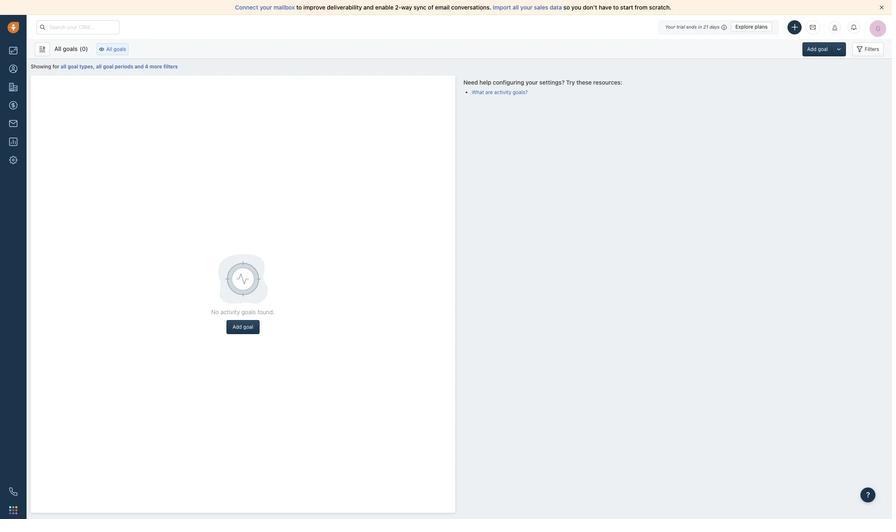 Task type: vqa. For each thing, say whether or not it's contained in the screenshot.
All goals All
yes



Task type: locate. For each thing, give the bounding box(es) containing it.
)
[[86, 45, 88, 52]]

import
[[493, 4, 512, 11]]

to
[[297, 4, 302, 11], [614, 4, 619, 11]]

activity
[[495, 89, 512, 96], [221, 309, 240, 316]]

0 horizontal spatial to
[[297, 4, 302, 11]]

goal
[[819, 46, 829, 52], [68, 64, 78, 70], [103, 64, 114, 70], [244, 324, 254, 331]]

2 horizontal spatial goals
[[242, 309, 256, 316]]

all up showing for all goal types, all goal periods and 4 more filters
[[106, 46, 112, 52]]

email image
[[811, 24, 817, 31]]

1 horizontal spatial and
[[364, 4, 374, 11]]

all goals ( 0 )
[[54, 45, 88, 52]]

sales
[[535, 4, 549, 11]]

add down 'no activity goals found.'
[[233, 324, 242, 331]]

data
[[550, 4, 562, 11]]

all goals
[[106, 46, 126, 52]]

start
[[621, 4, 634, 11]]

these
[[577, 79, 592, 86]]

enable
[[376, 4, 394, 11]]

to left the start
[[614, 4, 619, 11]]

add goal button
[[803, 42, 833, 56], [227, 321, 260, 335]]

sync
[[414, 4, 427, 11]]

0 vertical spatial add goal
[[808, 46, 829, 52]]

1 horizontal spatial goals
[[114, 46, 126, 52]]

add
[[808, 46, 817, 52], [233, 324, 242, 331]]

1 horizontal spatial to
[[614, 4, 619, 11]]

1 vertical spatial add
[[233, 324, 242, 331]]

import all your sales data link
[[493, 4, 564, 11]]

activity right no
[[221, 309, 240, 316]]

your left sales
[[521, 4, 533, 11]]

your inside need help configuring your settings? try these resources: what are activity goals?
[[526, 79, 538, 86]]

all right for
[[61, 64, 66, 70]]

goals?
[[513, 89, 528, 96]]

no
[[212, 309, 219, 316]]

add goal down email image
[[808, 46, 829, 52]]

you
[[572, 4, 582, 11]]

all for all goals
[[106, 46, 112, 52]]

and left "enable"
[[364, 4, 374, 11]]

1 vertical spatial and
[[135, 64, 144, 70]]

1 horizontal spatial add goal button
[[803, 42, 833, 56]]

0 horizontal spatial add
[[233, 324, 242, 331]]

phone element
[[5, 484, 22, 501]]

try
[[567, 79, 575, 86]]

ends
[[687, 24, 697, 29]]

add goal button down email image
[[803, 42, 833, 56]]

to right mailbox
[[297, 4, 302, 11]]

your up goals? in the top right of the page
[[526, 79, 538, 86]]

all right types,
[[96, 64, 102, 70]]

explore plans link
[[732, 22, 773, 32]]

goals left (
[[63, 45, 78, 52]]

add goal down 'no activity goals found.'
[[233, 324, 254, 331]]

deliverability
[[327, 4, 362, 11]]

all
[[54, 45, 61, 52], [106, 46, 112, 52]]

0 horizontal spatial goals
[[63, 45, 78, 52]]

add goal button down 'no activity goals found.'
[[227, 321, 260, 335]]

21
[[704, 24, 709, 29]]

1 horizontal spatial activity
[[495, 89, 512, 96]]

freshworks switcher image
[[9, 507, 17, 515]]

(
[[80, 45, 82, 52]]

of
[[428, 4, 434, 11]]

your
[[666, 24, 676, 29]]

all right import
[[513, 4, 519, 11]]

1 to from the left
[[297, 4, 302, 11]]

days
[[710, 24, 720, 29]]

add down email image
[[808, 46, 817, 52]]

connect your mailbox link
[[235, 4, 297, 11]]

goals up all goal types, all goal periods and 4 more filters link
[[114, 46, 126, 52]]

your
[[260, 4, 272, 11], [521, 4, 533, 11], [526, 79, 538, 86]]

1 vertical spatial add goal
[[233, 324, 254, 331]]

scratch.
[[650, 4, 672, 11]]

conversations.
[[452, 4, 492, 11]]

add for bottom add goal button
[[233, 324, 242, 331]]

add goal
[[808, 46, 829, 52], [233, 324, 254, 331]]

and
[[364, 4, 374, 11], [135, 64, 144, 70]]

goals left found.
[[242, 309, 256, 316]]

0 vertical spatial add
[[808, 46, 817, 52]]

configuring
[[493, 79, 525, 86]]

0 vertical spatial add goal button
[[803, 42, 833, 56]]

2 to from the left
[[614, 4, 619, 11]]

help
[[480, 79, 492, 86]]

and left 4
[[135, 64, 144, 70]]

1 horizontal spatial all
[[106, 46, 112, 52]]

close image
[[880, 5, 885, 10]]

activity down configuring
[[495, 89, 512, 96]]

goals
[[63, 45, 78, 52], [114, 46, 126, 52], [242, 309, 256, 316]]

trial
[[677, 24, 686, 29]]

for
[[53, 64, 59, 70]]

2-
[[395, 4, 402, 11]]

0 horizontal spatial all
[[54, 45, 61, 52]]

0 vertical spatial activity
[[495, 89, 512, 96]]

1 vertical spatial activity
[[221, 309, 240, 316]]

from
[[635, 4, 648, 11]]

0 horizontal spatial add goal button
[[227, 321, 260, 335]]

1 horizontal spatial add
[[808, 46, 817, 52]]

goals for all goals ( 0 )
[[63, 45, 78, 52]]

showing for all goal types, all goal periods and 4 more filters
[[31, 64, 178, 70]]

all up for
[[54, 45, 61, 52]]

Search your CRM... text field
[[37, 20, 120, 34]]

all
[[513, 4, 519, 11], [61, 64, 66, 70], [96, 64, 102, 70]]



Task type: describe. For each thing, give the bounding box(es) containing it.
your left mailbox
[[260, 4, 272, 11]]

email
[[435, 4, 450, 11]]

filters
[[866, 46, 880, 52]]

need
[[464, 79, 478, 86]]

connect your mailbox to improve deliverability and enable 2-way sync of email conversations. import all your sales data so you don't have to start from scratch.
[[235, 4, 672, 11]]

types,
[[79, 64, 95, 70]]

don't
[[583, 4, 598, 11]]

0 horizontal spatial and
[[135, 64, 144, 70]]

0 horizontal spatial all
[[61, 64, 66, 70]]

connect
[[235, 4, 259, 11]]

goals for all goals
[[114, 46, 126, 52]]

so
[[564, 4, 570, 11]]

0 horizontal spatial activity
[[221, 309, 240, 316]]

what are activity goals? link
[[472, 89, 528, 96]]

all for all goals ( 0 )
[[54, 45, 61, 52]]

plans
[[755, 24, 768, 30]]

explore
[[736, 24, 754, 30]]

filters button
[[853, 42, 885, 56]]

are
[[486, 89, 493, 96]]

no activity goals found.
[[212, 309, 275, 316]]

settings?
[[540, 79, 565, 86]]

add for add goal button to the top
[[808, 46, 817, 52]]

mailbox
[[274, 4, 295, 11]]

more
[[150, 64, 162, 70]]

0 horizontal spatial add goal
[[233, 324, 254, 331]]

1 vertical spatial add goal button
[[227, 321, 260, 335]]

all goals link
[[97, 43, 129, 55]]

showing
[[31, 64, 51, 70]]

2 horizontal spatial all
[[513, 4, 519, 11]]

phone image
[[9, 488, 17, 496]]

activity inside need help configuring your settings? try these resources: what are activity goals?
[[495, 89, 512, 96]]

found.
[[258, 309, 275, 316]]

0 vertical spatial and
[[364, 4, 374, 11]]

1 horizontal spatial add goal
[[808, 46, 829, 52]]

your trial ends in 21 days
[[666, 24, 720, 29]]

4
[[145, 64, 148, 70]]

explore plans
[[736, 24, 768, 30]]

way
[[402, 4, 412, 11]]

improve
[[304, 4, 326, 11]]

periods
[[115, 64, 133, 70]]

have
[[599, 4, 612, 11]]

1 horizontal spatial all
[[96, 64, 102, 70]]

resources:
[[594, 79, 623, 86]]

need help configuring your settings? try these resources: what are activity goals?
[[464, 79, 623, 96]]

all goal types, all goal periods and 4 more filters link
[[61, 64, 178, 70]]

what
[[472, 89, 484, 96]]

0
[[82, 45, 86, 52]]

in
[[699, 24, 703, 29]]

filters
[[164, 64, 178, 70]]



